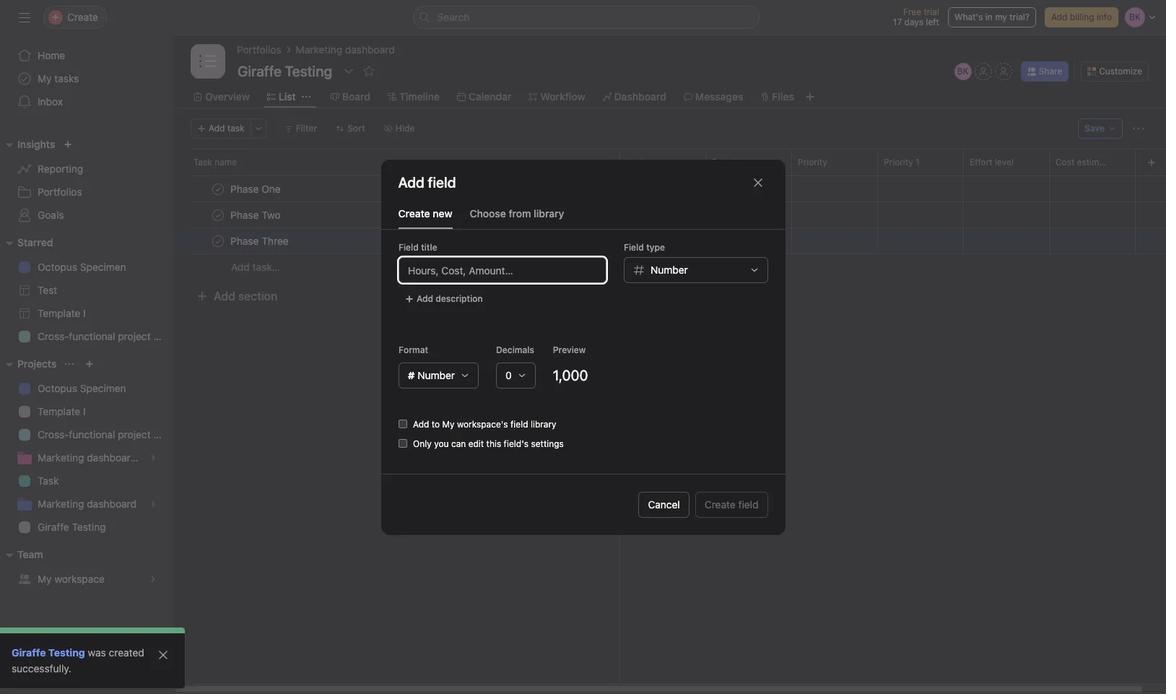 Task type: vqa. For each thing, say whether or not it's contained in the screenshot.
Add section's Add
yes



Task type: locate. For each thing, give the bounding box(es) containing it.
dashboard up add to starred image
[[345, 43, 395, 56]]

0 vertical spatial specimen
[[80, 261, 126, 273]]

2 plan from the top
[[153, 428, 173, 441]]

octopus specimen link for test
[[9, 256, 165, 279]]

cross- up projects
[[38, 330, 69, 342]]

1 vertical spatial plan
[[153, 428, 173, 441]]

0 horizontal spatial marketing dashboard
[[38, 498, 137, 510]]

search list box
[[413, 6, 760, 29]]

i inside "projects" element
[[83, 405, 86, 418]]

cross- inside "projects" element
[[38, 428, 69, 441]]

specimen inside "projects" element
[[80, 382, 126, 394]]

octopus specimen up test link at the top of the page
[[38, 261, 126, 273]]

number button
[[624, 257, 768, 283]]

2 vertical spatial completed image
[[210, 232, 227, 250]]

testing up teams element
[[72, 521, 106, 533]]

add left task…
[[231, 261, 250, 273]]

1 horizontal spatial task
[[194, 157, 212, 168]]

number down type
[[651, 263, 688, 276]]

2 project from the top
[[118, 428, 151, 441]]

1 octopus specimen link from the top
[[9, 256, 165, 279]]

1 specimen from the top
[[80, 261, 126, 273]]

board
[[342, 90, 371, 103]]

cross-functional project plan link up the 'marketing dashboards'
[[9, 423, 173, 446]]

0 vertical spatial octopus specimen
[[38, 261, 126, 273]]

octopus specimen for test
[[38, 261, 126, 273]]

1 vertical spatial completed image
[[210, 206, 227, 224]]

None text field
[[234, 58, 336, 84]]

marketing up list
[[296, 43, 343, 56]]

tab list
[[381, 206, 786, 229]]

octopus inside "projects" element
[[38, 382, 77, 394]]

list
[[279, 90, 296, 103]]

giraffe up 'successfully.'
[[12, 647, 46, 659]]

completed image inside phase one cell
[[210, 180, 227, 198]]

2 octopus from the top
[[38, 382, 77, 394]]

number
[[651, 263, 688, 276], [417, 369, 455, 381]]

1 vertical spatial cross-functional project plan link
[[9, 423, 173, 446]]

portfolios inside insights 'element'
[[38, 186, 82, 198]]

add left section
[[214, 290, 235, 303]]

from
[[509, 207, 531, 219]]

octopus for projects
[[38, 382, 77, 394]]

my tasks
[[38, 72, 79, 85]]

header untitled section tree grid
[[173, 176, 1167, 280]]

i down test link at the top of the page
[[83, 307, 86, 319]]

# number
[[408, 369, 455, 381]]

0 vertical spatial giraffe
[[38, 521, 69, 533]]

functional up the 'marketing dashboards'
[[69, 428, 115, 441]]

template i link up the 'marketing dashboards'
[[9, 400, 165, 423]]

1 vertical spatial cross-
[[38, 428, 69, 441]]

trial?
[[1010, 12, 1030, 22]]

1 vertical spatial giraffe testing link
[[12, 647, 85, 659]]

number right #
[[417, 369, 455, 381]]

1 vertical spatial library
[[531, 419, 556, 429]]

billing
[[1070, 12, 1095, 22]]

task left name
[[194, 157, 212, 168]]

giraffe testing link up teams element
[[9, 516, 165, 539]]

add left billing
[[1052, 12, 1068, 22]]

1 template i link from the top
[[9, 302, 165, 325]]

1 vertical spatial create
[[705, 498, 736, 510]]

1 horizontal spatial field
[[624, 242, 644, 252]]

add description button
[[398, 289, 489, 309]]

1 functional from the top
[[69, 330, 115, 342]]

created
[[109, 647, 144, 659]]

1 vertical spatial specimen
[[80, 382, 126, 394]]

0 vertical spatial number
[[651, 263, 688, 276]]

cross-functional project plan link
[[9, 325, 173, 348], [9, 423, 173, 446]]

i up the 'marketing dashboards'
[[83, 405, 86, 418]]

goals
[[38, 209, 64, 221]]

marketing up task "link"
[[38, 452, 84, 464]]

2 priority from the left
[[884, 157, 914, 168]]

giraffe testing link
[[9, 516, 165, 539], [12, 647, 85, 659]]

test
[[38, 284, 57, 296]]

0 horizontal spatial create
[[398, 207, 430, 219]]

project down test link at the top of the page
[[118, 330, 151, 342]]

my workspace link
[[9, 568, 165, 591]]

1 cross- from the top
[[38, 330, 69, 342]]

giraffe up team
[[38, 521, 69, 533]]

octopus specimen down projects
[[38, 382, 126, 394]]

can
[[451, 438, 466, 449]]

plan inside starred element
[[153, 330, 173, 342]]

add for add task…
[[231, 261, 250, 273]]

my inside teams element
[[38, 573, 52, 585]]

was
[[88, 647, 106, 659]]

cross-functional project plan up dashboards
[[38, 428, 173, 441]]

template i inside "projects" element
[[38, 405, 86, 418]]

0 horizontal spatial number
[[417, 369, 455, 381]]

create field button
[[696, 492, 768, 518]]

to
[[432, 419, 440, 429]]

1 vertical spatial dashboard
[[87, 498, 137, 510]]

i inside starred element
[[83, 307, 86, 319]]

2 completed checkbox from the top
[[210, 206, 227, 224]]

my down team
[[38, 573, 52, 585]]

0 vertical spatial functional
[[69, 330, 115, 342]]

0 button
[[496, 362, 535, 388]]

1 horizontal spatial portfolios
[[237, 43, 281, 56]]

0 vertical spatial giraffe testing
[[38, 521, 106, 533]]

create right cancel
[[705, 498, 736, 510]]

add to starred image
[[363, 65, 375, 77]]

completed image for phase two text box at top
[[210, 206, 227, 224]]

create inside button
[[705, 498, 736, 510]]

functional inside starred element
[[69, 330, 115, 342]]

octopus specimen inside starred element
[[38, 261, 126, 273]]

0 vertical spatial my
[[38, 72, 52, 85]]

octopus specimen
[[38, 261, 126, 273], [38, 382, 126, 394]]

0 vertical spatial cross-
[[38, 330, 69, 342]]

0 vertical spatial octopus specimen link
[[9, 256, 165, 279]]

my inside global element
[[38, 72, 52, 85]]

marketing dashboards link
[[9, 446, 165, 470]]

decimals
[[496, 344, 534, 355]]

3 completed image from the top
[[210, 232, 227, 250]]

left
[[926, 17, 940, 27]]

0 horizontal spatial dashboard
[[87, 498, 137, 510]]

template i link down "test"
[[9, 302, 165, 325]]

0 vertical spatial create
[[398, 207, 430, 219]]

field for field type
[[624, 242, 644, 252]]

library
[[534, 207, 565, 219], [531, 419, 556, 429]]

0 vertical spatial completed image
[[210, 180, 227, 198]]

1 vertical spatial octopus specimen
[[38, 382, 126, 394]]

0 horizontal spatial portfolios
[[38, 186, 82, 198]]

you
[[434, 438, 449, 449]]

project
[[118, 330, 151, 342], [118, 428, 151, 441]]

portfolios down reporting at the top of page
[[38, 186, 82, 198]]

tab list containing create new
[[381, 206, 786, 229]]

template i
[[38, 307, 86, 319], [38, 405, 86, 418]]

2 field from the left
[[624, 242, 644, 252]]

phase three cell
[[173, 228, 621, 254]]

files
[[773, 90, 795, 103]]

my workspace
[[38, 573, 105, 585]]

specimen
[[80, 261, 126, 273], [80, 382, 126, 394]]

2 vertical spatial completed checkbox
[[210, 232, 227, 250]]

2 octopus specimen from the top
[[38, 382, 126, 394]]

cross- inside starred element
[[38, 330, 69, 342]]

1 i from the top
[[83, 307, 86, 319]]

0 horizontal spatial field
[[510, 419, 528, 429]]

1 vertical spatial i
[[83, 405, 86, 418]]

3 completed checkbox from the top
[[210, 232, 227, 250]]

1 cross-functional project plan link from the top
[[9, 325, 173, 348]]

1 horizontal spatial field
[[739, 498, 759, 510]]

dashboards
[[87, 452, 142, 464]]

marketing dashboard link down marketing dashboards link
[[9, 493, 165, 516]]

1 vertical spatial template
[[38, 405, 80, 418]]

1 vertical spatial number
[[417, 369, 455, 381]]

library up settings
[[531, 419, 556, 429]]

board link
[[331, 89, 371, 105]]

1 vertical spatial functional
[[69, 428, 115, 441]]

portfolios link down reporting at the top of page
[[9, 181, 165, 204]]

completed checkbox for phase two text box at top
[[210, 206, 227, 224]]

#
[[408, 369, 414, 381]]

library right from
[[534, 207, 565, 219]]

0 vertical spatial plan
[[153, 330, 173, 342]]

create left new
[[398, 207, 430, 219]]

task name
[[194, 157, 237, 168]]

add section button
[[191, 283, 283, 309]]

template i for first the template i link from the bottom of the page
[[38, 405, 86, 418]]

add for add billing info
[[1052, 12, 1068, 22]]

1 vertical spatial my
[[442, 419, 454, 429]]

2 functional from the top
[[69, 428, 115, 441]]

cross-functional project plan link down test link at the top of the page
[[9, 325, 173, 348]]

marketing dashboard link up add to starred image
[[296, 42, 395, 58]]

1 vertical spatial portfolios link
[[9, 181, 165, 204]]

completed image inside the phase three cell
[[210, 232, 227, 250]]

cell for phase two cell
[[620, 202, 707, 228]]

1 vertical spatial cross-functional project plan
[[38, 428, 173, 441]]

description
[[436, 293, 483, 304]]

2 octopus specimen link from the top
[[9, 377, 165, 400]]

project inside starred element
[[118, 330, 151, 342]]

portfolios link up list link
[[237, 42, 281, 58]]

functional inside "projects" element
[[69, 428, 115, 441]]

testing up invite
[[48, 647, 85, 659]]

0 vertical spatial i
[[83, 307, 86, 319]]

effort level
[[970, 157, 1014, 168]]

octopus specimen link up "test"
[[9, 256, 165, 279]]

specimen up dashboards
[[80, 382, 126, 394]]

team
[[17, 548, 43, 561]]

only you can edit this field's settings
[[413, 438, 564, 449]]

octopus specimen inside "projects" element
[[38, 382, 126, 394]]

cross-functional project plan down test link at the top of the page
[[38, 330, 173, 342]]

cross-functional project plan inside "projects" element
[[38, 428, 173, 441]]

1 horizontal spatial dashboard
[[345, 43, 395, 56]]

marketing down task "link"
[[38, 498, 84, 510]]

1 octopus from the top
[[38, 261, 77, 273]]

project for 1st cross-functional project plan link from the bottom of the page
[[118, 428, 151, 441]]

specimen inside starred element
[[80, 261, 126, 273]]

fr row
[[173, 228, 1167, 254]]

0 horizontal spatial field
[[398, 242, 419, 252]]

giraffe
[[38, 521, 69, 533], [12, 647, 46, 659]]

2 completed image from the top
[[210, 206, 227, 224]]

format
[[398, 344, 428, 355]]

completed checkbox inside phase one cell
[[210, 180, 227, 198]]

cell down assignee at top right
[[620, 176, 707, 202]]

add for add section
[[214, 290, 235, 303]]

completed checkbox down task name
[[210, 180, 227, 198]]

template
[[38, 307, 80, 319], [38, 405, 80, 418]]

project for 1st cross-functional project plan link from the top
[[118, 330, 151, 342]]

2 cell from the top
[[620, 202, 707, 228]]

2 template from the top
[[38, 405, 80, 418]]

1 cell from the top
[[620, 176, 707, 202]]

0 horizontal spatial task
[[38, 475, 59, 487]]

giraffe testing link up 'successfully.'
[[12, 647, 85, 659]]

template i inside starred element
[[38, 307, 86, 319]]

1 completed image from the top
[[210, 180, 227, 198]]

goals link
[[9, 204, 165, 227]]

task inside task "link"
[[38, 475, 59, 487]]

2 cross-functional project plan from the top
[[38, 428, 173, 441]]

my tasks link
[[9, 67, 165, 90]]

1 vertical spatial template i link
[[9, 400, 165, 423]]

0 vertical spatial template
[[38, 307, 80, 319]]

completed checkbox inside phase two cell
[[210, 206, 227, 224]]

cross-functional project plan inside starred element
[[38, 330, 173, 342]]

calendar link
[[457, 89, 512, 105]]

1 completed checkbox from the top
[[210, 180, 227, 198]]

1 field from the left
[[398, 242, 419, 252]]

1 template from the top
[[38, 307, 80, 319]]

cell up fr button
[[620, 202, 707, 228]]

0 vertical spatial template i link
[[9, 302, 165, 325]]

workflow link
[[529, 89, 586, 105]]

2 cross- from the top
[[38, 428, 69, 441]]

1 octopus specimen from the top
[[38, 261, 126, 273]]

2 template i from the top
[[38, 405, 86, 418]]

giraffe testing up teams element
[[38, 521, 106, 533]]

0 vertical spatial completed checkbox
[[210, 180, 227, 198]]

task
[[194, 157, 212, 168], [38, 475, 59, 487]]

completed image
[[210, 180, 227, 198], [210, 206, 227, 224], [210, 232, 227, 250]]

template i up marketing dashboards link
[[38, 405, 86, 418]]

0 vertical spatial portfolios
[[237, 43, 281, 56]]

add left to
[[413, 419, 429, 429]]

1 vertical spatial portfolios
[[38, 186, 82, 198]]

1 template i from the top
[[38, 307, 86, 319]]

1 cross-functional project plan from the top
[[38, 330, 173, 342]]

completed checkbox for phase three text field
[[210, 232, 227, 250]]

add section
[[214, 290, 278, 303]]

completed image left phase three text field
[[210, 232, 227, 250]]

messages link
[[684, 89, 744, 105]]

level
[[996, 157, 1014, 168]]

1 vertical spatial project
[[118, 428, 151, 441]]

octopus up "test"
[[38, 261, 77, 273]]

dashboard inside "projects" element
[[87, 498, 137, 510]]

my right to
[[442, 419, 454, 429]]

teams element
[[0, 542, 173, 594]]

estimate
[[1078, 157, 1113, 168]]

0 vertical spatial cross-functional project plan
[[38, 330, 173, 342]]

add inside row
[[231, 261, 250, 273]]

2 i from the top
[[83, 405, 86, 418]]

marketing dashboard link
[[296, 42, 395, 58], [9, 493, 165, 516]]

global element
[[0, 35, 173, 122]]

functional down test link at the top of the page
[[69, 330, 115, 342]]

cost
[[1056, 157, 1075, 168]]

0 vertical spatial task
[[194, 157, 212, 168]]

cross-functional project plan for 1st cross-functional project plan link from the top
[[38, 330, 173, 342]]

plan inside "projects" element
[[153, 428, 173, 441]]

starred element
[[0, 230, 173, 351]]

0
[[505, 369, 512, 381]]

completed image down task name
[[210, 180, 227, 198]]

marketing dashboard
[[296, 43, 395, 56], [38, 498, 137, 510]]

template inside starred element
[[38, 307, 80, 319]]

1 vertical spatial task
[[38, 475, 59, 487]]

in
[[986, 12, 993, 22]]

0 vertical spatial portfolios link
[[237, 42, 281, 58]]

1 vertical spatial marketing dashboard
[[38, 498, 137, 510]]

2 specimen from the top
[[80, 382, 126, 394]]

testing
[[72, 521, 106, 533], [48, 647, 85, 659]]

task inside row
[[194, 157, 212, 168]]

tasks
[[54, 72, 79, 85]]

1 horizontal spatial number
[[651, 263, 688, 276]]

field left "title"
[[398, 242, 419, 252]]

field
[[398, 242, 419, 252], [624, 242, 644, 252]]

2 vertical spatial my
[[38, 573, 52, 585]]

number inside "dropdown button"
[[651, 263, 688, 276]]

field left type
[[624, 242, 644, 252]]

0 horizontal spatial priority
[[798, 157, 828, 168]]

Completed checkbox
[[210, 180, 227, 198], [210, 206, 227, 224], [210, 232, 227, 250]]

octopus down projects
[[38, 382, 77, 394]]

close image
[[157, 649, 169, 661]]

marketing dashboard down task "link"
[[38, 498, 137, 510]]

field
[[510, 419, 528, 429], [739, 498, 759, 510]]

0 vertical spatial template i
[[38, 307, 86, 319]]

template down projects
[[38, 405, 80, 418]]

projects
[[17, 358, 57, 370]]

1
[[916, 157, 920, 168]]

template down "test"
[[38, 307, 80, 319]]

1 vertical spatial marketing dashboard link
[[9, 493, 165, 516]]

0 vertical spatial marketing dashboard
[[296, 43, 395, 56]]

priority
[[798, 157, 828, 168], [884, 157, 914, 168]]

0 vertical spatial dashboard
[[345, 43, 395, 56]]

completed checkbox inside the phase three cell
[[210, 232, 227, 250]]

add left 'description'
[[416, 293, 433, 304]]

completed checkbox left phase three text field
[[210, 232, 227, 250]]

create new tab panel
[[381, 229, 786, 535]]

portfolios
[[237, 43, 281, 56], [38, 186, 82, 198]]

dashboard down task "link"
[[87, 498, 137, 510]]

0 vertical spatial testing
[[72, 521, 106, 533]]

cross- for 1st cross-functional project plan link from the bottom of the page
[[38, 428, 69, 441]]

completed image for phase one 'text box'
[[210, 180, 227, 198]]

files link
[[761, 89, 795, 105]]

create for create new
[[398, 207, 430, 219]]

0 horizontal spatial marketing dashboard link
[[9, 493, 165, 516]]

1 priority from the left
[[798, 157, 828, 168]]

0 vertical spatial project
[[118, 330, 151, 342]]

1 horizontal spatial create
[[705, 498, 736, 510]]

days
[[905, 17, 924, 27]]

marketing dashboard up add to starred image
[[296, 43, 395, 56]]

completed checkbox left phase two text box at top
[[210, 206, 227, 224]]

completed image inside phase two cell
[[210, 206, 227, 224]]

octopus specimen link down projects
[[9, 377, 165, 400]]

template inside "projects" element
[[38, 405, 80, 418]]

17
[[894, 17, 902, 27]]

octopus specimen link inside starred element
[[9, 256, 165, 279]]

functional
[[69, 330, 115, 342], [69, 428, 115, 441]]

add left task
[[209, 123, 225, 134]]

1 vertical spatial completed checkbox
[[210, 206, 227, 224]]

task down marketing dashboards link
[[38, 475, 59, 487]]

template i down "test"
[[38, 307, 86, 319]]

giraffe testing up 'successfully.'
[[12, 647, 85, 659]]

1 project from the top
[[118, 330, 151, 342]]

specimen up test link at the top of the page
[[80, 261, 126, 273]]

0 horizontal spatial portfolios link
[[9, 181, 165, 204]]

cell
[[620, 176, 707, 202], [620, 202, 707, 228]]

date
[[731, 157, 749, 168]]

1 vertical spatial octopus specimen link
[[9, 377, 165, 400]]

workflow
[[541, 90, 586, 103]]

1 plan from the top
[[153, 330, 173, 342]]

workspace
[[54, 573, 105, 585]]

0 vertical spatial octopus
[[38, 261, 77, 273]]

1 horizontal spatial priority
[[884, 157, 914, 168]]

0 vertical spatial library
[[534, 207, 565, 219]]

workspace's
[[457, 419, 508, 429]]

functional for 1st cross-functional project plan link from the top
[[69, 330, 115, 342]]

1 vertical spatial octopus
[[38, 382, 77, 394]]

row
[[173, 149, 1167, 176], [191, 175, 1167, 176], [173, 176, 1167, 202], [173, 202, 1167, 228]]

1 horizontal spatial marketing dashboard link
[[296, 42, 395, 58]]

giraffe testing
[[38, 521, 106, 533], [12, 647, 85, 659]]

type
[[646, 242, 665, 252]]

project up dashboards
[[118, 428, 151, 441]]

octopus inside starred element
[[38, 261, 77, 273]]

my left tasks
[[38, 72, 52, 85]]

cross- up marketing dashboards link
[[38, 428, 69, 441]]

testing inside "projects" element
[[72, 521, 106, 533]]

0 vertical spatial field
[[510, 419, 528, 429]]

2 cross-functional project plan link from the top
[[9, 423, 173, 446]]

i
[[83, 307, 86, 319], [83, 405, 86, 418]]

portfolios up list link
[[237, 43, 281, 56]]

list link
[[267, 89, 296, 105]]

1 vertical spatial field
[[739, 498, 759, 510]]

fr button
[[626, 232, 703, 250]]

info
[[1097, 12, 1113, 22]]

home
[[38, 49, 65, 61]]

share button
[[1021, 61, 1069, 82]]

completed image left phase two text box at top
[[210, 206, 227, 224]]

1 vertical spatial template i
[[38, 405, 86, 418]]

0 vertical spatial cross-functional project plan link
[[9, 325, 173, 348]]

my for my tasks
[[38, 72, 52, 85]]



Task type: describe. For each thing, give the bounding box(es) containing it.
create new
[[398, 207, 453, 219]]

free
[[904, 7, 922, 17]]

due
[[712, 157, 729, 168]]

phase two cell
[[173, 202, 621, 228]]

0 vertical spatial giraffe testing link
[[9, 516, 165, 539]]

1 vertical spatial giraffe
[[12, 647, 46, 659]]

timeline link
[[388, 89, 440, 105]]

my
[[996, 12, 1008, 22]]

field inside button
[[739, 498, 759, 510]]

template i for first the template i link from the top of the page
[[38, 307, 86, 319]]

projects element
[[0, 351, 173, 542]]

search
[[437, 11, 470, 23]]

add task… button
[[231, 259, 280, 275]]

cross-functional project plan for 1st cross-functional project plan link from the bottom of the page
[[38, 428, 173, 441]]

0 vertical spatial marketing dashboard link
[[296, 42, 395, 58]]

0 vertical spatial marketing
[[296, 43, 343, 56]]

— text field
[[1056, 236, 1136, 247]]

bk
[[958, 66, 969, 77]]

timeline
[[400, 90, 440, 103]]

marketing dashboard link inside "projects" element
[[9, 493, 165, 516]]

bk button
[[955, 63, 972, 80]]

field type
[[624, 242, 665, 252]]

reporting
[[38, 163, 83, 175]]

choose from library
[[470, 207, 565, 219]]

add field dialog
[[381, 159, 786, 535]]

Phase One text field
[[228, 182, 285, 196]]

successfully.
[[12, 662, 71, 675]]

cost estimate
[[1056, 157, 1113, 168]]

effort
[[970, 157, 993, 168]]

was created successfully.
[[12, 647, 144, 675]]

priority for priority 1
[[884, 157, 914, 168]]

priority for priority
[[798, 157, 828, 168]]

what's in my trial? button
[[949, 7, 1037, 27]]

name
[[215, 157, 237, 168]]

insights element
[[0, 131, 173, 230]]

specimen for test
[[80, 261, 126, 273]]

cross- for 1st cross-functional project plan link from the top
[[38, 330, 69, 342]]

invite button
[[14, 662, 76, 688]]

1 horizontal spatial portfolios link
[[237, 42, 281, 58]]

home link
[[9, 44, 165, 67]]

add task…
[[231, 261, 280, 273]]

list image
[[199, 53, 217, 70]]

1 vertical spatial testing
[[48, 647, 85, 659]]

overview link
[[194, 89, 250, 105]]

starred
[[17, 236, 53, 249]]

library inside create new tab panel
[[531, 419, 556, 429]]

1 horizontal spatial marketing dashboard
[[296, 43, 395, 56]]

giraffe inside "projects" element
[[38, 521, 69, 533]]

add to my workspace's field library
[[413, 419, 556, 429]]

task…
[[253, 261, 280, 273]]

octopus specimen link for template i
[[9, 377, 165, 400]]

section
[[238, 290, 278, 303]]

template for first the template i link from the bottom of the page
[[38, 405, 80, 418]]

add for add description
[[416, 293, 433, 304]]

Phase Three text field
[[228, 234, 293, 248]]

new
[[433, 207, 453, 219]]

task
[[227, 123, 245, 134]]

template for first the template i link from the top of the page
[[38, 307, 80, 319]]

share
[[1039, 66, 1063, 77]]

field's
[[504, 438, 528, 449]]

add task… row
[[173, 254, 1167, 280]]

cancel
[[648, 498, 680, 510]]

completed checkbox for phase one 'text box'
[[210, 180, 227, 198]]

add billing info button
[[1045, 7, 1119, 27]]

choose
[[470, 207, 506, 219]]

what's in my trial?
[[955, 12, 1030, 22]]

phase one cell
[[173, 176, 621, 202]]

1 vertical spatial marketing
[[38, 452, 84, 464]]

row containing task name
[[173, 149, 1167, 176]]

add task
[[209, 123, 245, 134]]

due date
[[712, 157, 749, 168]]

Add to My workspace's field library checkbox
[[398, 419, 407, 428]]

task for task name
[[194, 157, 212, 168]]

preview
[[553, 344, 586, 355]]

add for add task
[[209, 123, 225, 134]]

giraffe testing inside "projects" element
[[38, 521, 106, 533]]

settings
[[531, 438, 564, 449]]

create for create field
[[705, 498, 736, 510]]

cell for phase one cell
[[620, 176, 707, 202]]

add billing info
[[1052, 12, 1113, 22]]

Only you can edit this field's settings checkbox
[[398, 439, 407, 448]]

overview
[[205, 90, 250, 103]]

create field
[[705, 498, 759, 510]]

calendar
[[469, 90, 512, 103]]

completed image for phase three text field
[[210, 232, 227, 250]]

title
[[421, 242, 437, 252]]

reporting link
[[9, 157, 165, 181]]

search button
[[413, 6, 760, 29]]

inbox
[[38, 95, 63, 108]]

1 vertical spatial giraffe testing
[[12, 647, 85, 659]]

Hours, Cost, Amount… text field
[[398, 257, 606, 283]]

free trial 17 days left
[[894, 7, 940, 27]]

projects button
[[0, 355, 57, 373]]

functional for 1st cross-functional project plan link from the bottom of the page
[[69, 428, 115, 441]]

starred button
[[0, 234, 53, 251]]

2 template i link from the top
[[9, 400, 165, 423]]

close this dialog image
[[752, 177, 764, 188]]

task for task
[[38, 475, 59, 487]]

task link
[[9, 470, 165, 493]]

add description
[[416, 293, 483, 304]]

hide sidebar image
[[19, 12, 30, 23]]

add field
[[398, 174, 456, 190]]

i for first the template i link from the bottom of the page
[[83, 405, 86, 418]]

insights button
[[0, 136, 55, 153]]

my inside create new tab panel
[[442, 419, 454, 429]]

add task button
[[191, 118, 251, 139]]

cancel button
[[639, 492, 690, 518]]

field title
[[398, 242, 437, 252]]

add for add to my workspace's field library
[[413, 419, 429, 429]]

trial
[[924, 7, 940, 17]]

octopus for starred
[[38, 261, 77, 273]]

plan for 1st cross-functional project plan link from the top
[[153, 330, 173, 342]]

my for my workspace
[[38, 573, 52, 585]]

field for field title
[[398, 242, 419, 252]]

2 vertical spatial marketing
[[38, 498, 84, 510]]

what's
[[955, 12, 984, 22]]

assignee
[[626, 157, 663, 168]]

specimen for template i
[[80, 382, 126, 394]]

1,000
[[553, 367, 588, 383]]

Phase Two text field
[[228, 208, 285, 222]]

invite
[[40, 669, 67, 681]]

marketing dashboard inside "projects" element
[[38, 498, 137, 510]]

octopus specimen for template i
[[38, 382, 126, 394]]

dashboard
[[614, 90, 667, 103]]

plan for 1st cross-functional project plan link from the bottom of the page
[[153, 428, 173, 441]]

i for first the template i link from the top of the page
[[83, 307, 86, 319]]



